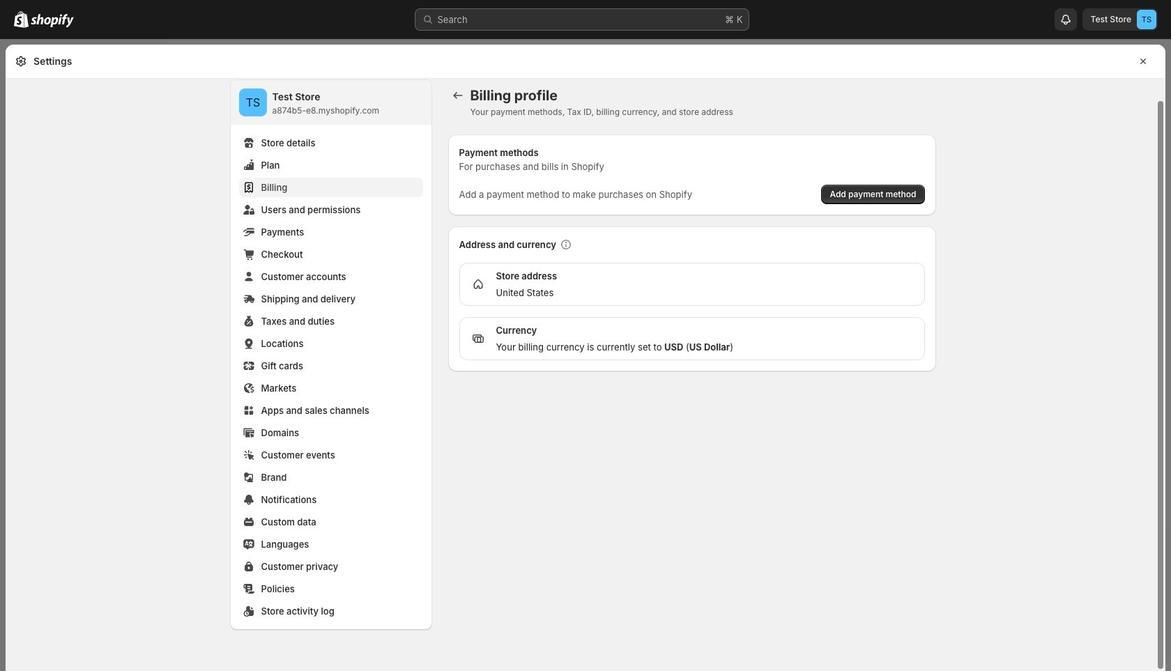 Task type: locate. For each thing, give the bounding box(es) containing it.
0 horizontal spatial test store image
[[239, 89, 267, 116]]

shopify image
[[14, 11, 29, 28]]

0 vertical spatial test store image
[[1138, 10, 1157, 29]]

test store image
[[1138, 10, 1157, 29], [239, 89, 267, 116]]

shopify image
[[31, 14, 74, 28]]

1 vertical spatial test store image
[[239, 89, 267, 116]]



Task type: vqa. For each thing, say whether or not it's contained in the screenshot.
My Store icon
no



Task type: describe. For each thing, give the bounding box(es) containing it.
1 horizontal spatial test store image
[[1138, 10, 1157, 29]]

test store image inside shop settings menu element
[[239, 89, 267, 116]]

shop settings menu element
[[231, 80, 431, 630]]

settings dialog
[[6, 45, 1166, 672]]



